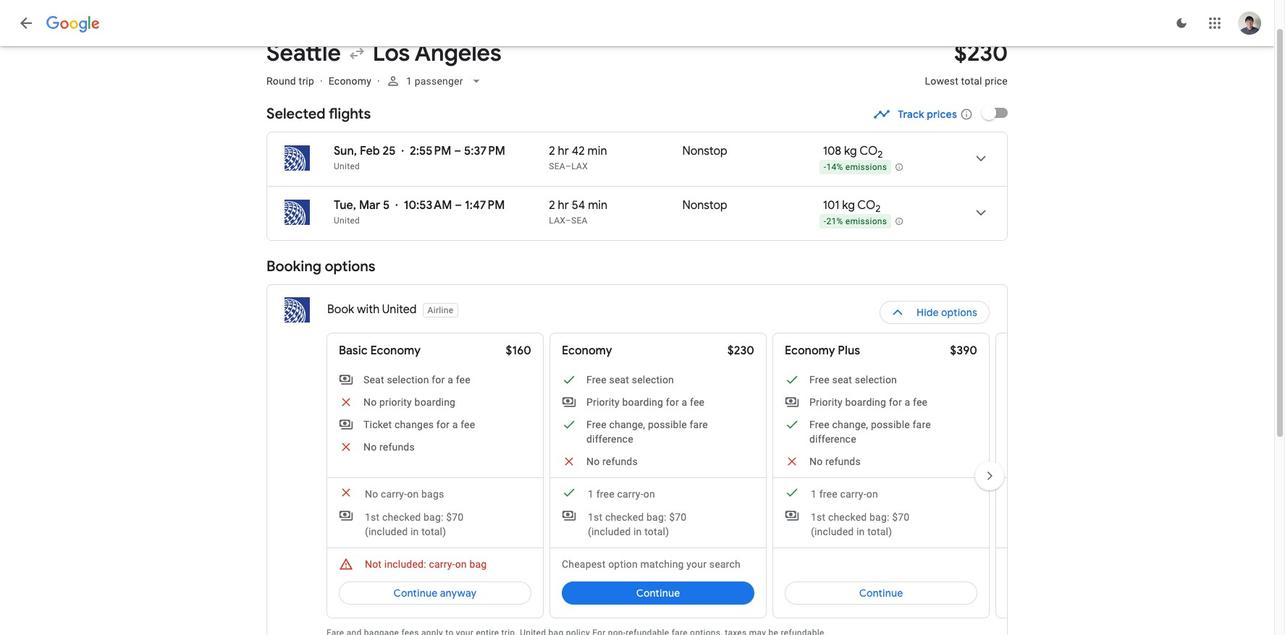 Task type: vqa. For each thing, say whether or not it's contained in the screenshot.
the Air conditioning
no



Task type: describe. For each thing, give the bounding box(es) containing it.
seattle
[[267, 38, 341, 68]]

1st checked bag: $70 (included in total) for basic
[[365, 512, 464, 538]]

no for economy
[[587, 456, 600, 468]]

21%
[[827, 217, 844, 227]]

change, for economy
[[609, 419, 646, 431]]

matching
[[641, 559, 684, 571]]

no carry-on bags
[[365, 489, 444, 501]]

1 continue button from the left
[[562, 577, 755, 611]]

2  image from the left
[[377, 75, 380, 87]]

passenger
[[415, 75, 463, 87]]

main content containing seattle
[[267, 4, 1225, 636]]

Arrival time: 1:47 PM. text field
[[465, 198, 505, 213]]

los angeles
[[373, 38, 502, 68]]

seat for economy plus
[[833, 374, 853, 386]]

not
[[365, 559, 382, 571]]

basic
[[339, 344, 368, 359]]

boarding for economy plus
[[846, 397, 887, 409]]

continue inside button
[[394, 587, 438, 600]]

selected flights
[[267, 105, 371, 123]]

mar
[[359, 198, 380, 213]]

prices
[[927, 108, 958, 121]]

refunds for basic economy
[[380, 442, 415, 453]]

5
[[383, 198, 390, 213]]

plus
[[838, 344, 861, 359]]

airline
[[428, 305, 454, 315]]

boarding for economy
[[623, 397, 664, 409]]

priority for economy plus
[[810, 397, 843, 409]]

hide options button
[[880, 296, 990, 330]]

2 1st checked bag: $70 (included in total) from the left
[[588, 512, 687, 538]]

price
[[985, 75, 1008, 87]]

101
[[823, 198, 840, 213]]

free seat selection for economy plus
[[810, 374, 897, 386]]

2 hr 54 min lax – sea
[[549, 198, 608, 226]]

continue anyway button
[[339, 577, 532, 611]]

flights
[[329, 105, 371, 123]]

continue anyway
[[394, 587, 477, 600]]

1 for economy plus
[[811, 489, 817, 501]]

nonstop flight. element for 2 hr 54 min
[[683, 198, 728, 215]]

possible for economy
[[648, 419, 687, 431]]

– left 5:37 pm
[[454, 144, 461, 159]]

bag
[[470, 559, 487, 571]]

1 inside popup button
[[406, 75, 412, 87]]

flight details. return flight on tuesday, march 5. leaves los angeles international airport at 10:53 am on tuesday, march 5 and arrives at seattle-tacoma international airport at 1:47 pm on tuesday, march 5. image
[[964, 196, 999, 230]]

bag: for economy
[[870, 512, 890, 524]]

booking
[[267, 258, 322, 276]]

2 vertical spatial united
[[382, 302, 417, 317]]

round trip
[[267, 75, 314, 87]]

your
[[687, 559, 707, 571]]

5:37 pm
[[464, 144, 506, 159]]

economy up seat selection for a fee
[[371, 344, 421, 359]]

1  image from the left
[[320, 75, 323, 87]]

co for 108 kg co
[[860, 144, 878, 159]]

sun,
[[334, 144, 357, 159]]

free seat selection for economy
[[587, 374, 674, 386]]

economy right $160
[[562, 344, 612, 359]]

no refunds for economy plus
[[810, 456, 861, 468]]

with
[[357, 302, 380, 317]]

2 hr 42 min sea – lax
[[549, 144, 607, 172]]

2 (included from the left
[[588, 527, 631, 538]]

seat selection for a fee
[[364, 374, 471, 386]]

Arrival time: 5:37 PM. text field
[[464, 144, 506, 159]]

economy left plus
[[785, 344, 836, 359]]

option
[[609, 559, 638, 571]]

tue,
[[334, 198, 356, 213]]

return flight on tuesday, march 5. leaves los angeles international airport at 10:53 am on tuesday, march 5 and arrives at seattle-tacoma international airport at 1:47 pm on tuesday, march 5. element
[[334, 198, 505, 213]]

ticket changes for a fee
[[364, 419, 475, 431]]

sea inside "2 hr 54 min lax – sea"
[[572, 216, 588, 226]]

– left 1:47 pm
[[455, 198, 462, 213]]

angeles
[[415, 38, 502, 68]]

kg for 101
[[843, 198, 855, 213]]

min for 2 hr 42 min
[[588, 144, 607, 159]]

hr for 42
[[558, 144, 569, 159]]

united for tue,
[[334, 216, 360, 226]]

108
[[823, 144, 842, 159]]

priority boarding for a fee for economy plus
[[810, 397, 928, 409]]

2 inside "2 hr 54 min lax – sea"
[[549, 198, 555, 213]]

no for economy plus
[[810, 456, 823, 468]]

total duration 2 hr 54 min. element
[[549, 198, 683, 215]]

feb
[[360, 144, 380, 159]]

trip
[[299, 75, 314, 87]]

42
[[572, 144, 585, 159]]

Seattle to Los Angeles and back text field
[[267, 38, 908, 68]]

Departure time: 10:53 AM. text field
[[404, 198, 452, 213]]

economy plus
[[785, 344, 861, 359]]

1st for economy plus
[[811, 512, 826, 524]]

economy up flights
[[329, 75, 372, 87]]

1:47 pm
[[465, 198, 505, 213]]

nonstop for 2 hr 54 min
[[683, 198, 728, 213]]

hide options
[[917, 306, 978, 319]]

no priority boarding
[[364, 397, 456, 409]]

2:55 pm
[[410, 144, 452, 159]]

united for sun,
[[334, 162, 360, 172]]

-14% emissions
[[824, 162, 887, 173]]

fare for $230
[[690, 419, 708, 431]]

54
[[572, 198, 586, 213]]

free for economy
[[597, 489, 615, 501]]

not included: carry-on bag
[[365, 559, 487, 571]]

book with united
[[327, 302, 417, 317]]

1st for economy
[[588, 512, 603, 524]]

selection for economy plus
[[855, 374, 897, 386]]

difference for economy plus
[[810, 434, 857, 445]]

total
[[962, 75, 983, 87]]

basic economy
[[339, 344, 421, 359]]

search
[[710, 559, 741, 571]]

108 kg co 2
[[823, 144, 883, 161]]



Task type: locate. For each thing, give the bounding box(es) containing it.
departing flight on sunday, february 25. leaves seattle-tacoma international airport at 2:55 pm on sunday, february 25 and arrives at los angeles international airport at 5:37 pm on sunday, february 25. element
[[334, 144, 506, 159]]

0 horizontal spatial priority
[[587, 397, 620, 409]]

nonstop
[[683, 144, 728, 159], [683, 198, 728, 213]]

1 - from the top
[[824, 162, 827, 173]]

hr inside 2 hr 42 min sea – lax
[[558, 144, 569, 159]]

1 (included from the left
[[365, 527, 408, 538]]

0 vertical spatial -
[[824, 162, 827, 173]]

list
[[267, 133, 1008, 240]]

0 horizontal spatial seat
[[609, 374, 630, 386]]

2
[[549, 144, 555, 159], [878, 149, 883, 161], [549, 198, 555, 213], [876, 203, 881, 215]]

1 vertical spatial $230
[[728, 344, 755, 359]]

2 horizontal spatial total)
[[868, 527, 893, 538]]

0 horizontal spatial 1st checked bag: $70 (included in total)
[[365, 512, 464, 538]]

2 free from the left
[[820, 489, 838, 501]]

0 horizontal spatial $230
[[728, 344, 755, 359]]

total) for basic
[[422, 527, 446, 538]]

2 horizontal spatial no refunds
[[810, 456, 861, 468]]

– down total duration 2 hr 54 min. element
[[566, 216, 572, 226]]

1 passenger
[[406, 75, 463, 87]]

1 difference from the left
[[587, 434, 634, 445]]

3 boarding from the left
[[846, 397, 887, 409]]

no refunds for economy
[[587, 456, 638, 468]]

2 hr from the top
[[558, 198, 569, 213]]

- down 101
[[824, 217, 827, 227]]

0 vertical spatial kg
[[845, 144, 857, 159]]

first checked bag costs 70 us dollars element for economy
[[785, 509, 955, 540]]

1 vertical spatial united
[[334, 216, 360, 226]]

0 vertical spatial nonstop
[[683, 144, 728, 159]]

1 free carry-on
[[588, 489, 655, 501], [811, 489, 879, 501]]

1 first checked bag costs 70 us dollars element from the left
[[339, 509, 508, 540]]

next image
[[973, 459, 1008, 494]]

1 horizontal spatial in
[[634, 527, 642, 538]]

sea inside 2 hr 42 min sea – lax
[[549, 162, 566, 172]]

0 horizontal spatial no refunds
[[364, 442, 415, 453]]

$230 inside $230 lowest total price
[[955, 38, 1008, 68]]

1 1st from the left
[[365, 512, 380, 524]]

0 horizontal spatial total)
[[422, 527, 446, 538]]

0 horizontal spatial bag:
[[424, 512, 444, 524]]

None text field
[[925, 38, 1008, 100]]

2 horizontal spatial (included
[[811, 527, 854, 538]]

2 difference from the left
[[810, 434, 857, 445]]

min inside 2 hr 42 min sea – lax
[[588, 144, 607, 159]]

total duration 2 hr 42 min. element
[[549, 144, 683, 161]]

1 horizontal spatial no refunds
[[587, 456, 638, 468]]

anyway
[[440, 587, 477, 600]]

2 change, from the left
[[833, 419, 869, 431]]

ticket
[[364, 419, 392, 431]]

2 nonstop from the top
[[683, 198, 728, 213]]

1 horizontal spatial selection
[[632, 374, 674, 386]]

0 horizontal spatial checked
[[382, 512, 421, 524]]

kg right 101
[[843, 198, 855, 213]]

checked for economy
[[605, 512, 644, 524]]

seat
[[364, 374, 384, 386]]

carry-
[[381, 489, 407, 501], [617, 489, 644, 501], [841, 489, 867, 501], [429, 559, 455, 571]]

0 horizontal spatial fare
[[690, 419, 708, 431]]

sun, feb 25
[[334, 144, 396, 159]]

selection
[[387, 374, 429, 386], [632, 374, 674, 386], [855, 374, 897, 386]]

0 vertical spatial lax
[[572, 162, 588, 172]]

1 horizontal spatial seat
[[833, 374, 853, 386]]

0 horizontal spatial $70
[[446, 512, 464, 524]]

priority for economy
[[587, 397, 620, 409]]

1 horizontal spatial lax
[[572, 162, 588, 172]]

0 vertical spatial co
[[860, 144, 878, 159]]

2 horizontal spatial first checked bag costs 70 us dollars element
[[785, 509, 955, 540]]

priority boarding for a fee
[[587, 397, 705, 409], [810, 397, 928, 409]]

2 horizontal spatial 1st
[[811, 512, 826, 524]]

1 vertical spatial min
[[588, 198, 608, 213]]

2 seat from the left
[[833, 374, 853, 386]]

$230 for $230
[[728, 344, 755, 359]]

1 nonstop flight. element from the top
[[683, 144, 728, 161]]

2 checked from the left
[[605, 512, 644, 524]]

1 change, from the left
[[609, 419, 646, 431]]

priority boarding for a fee for economy
[[587, 397, 705, 409]]

1 passenger button
[[380, 64, 489, 99]]

1st checked bag: $70 (included in total) for economy
[[811, 512, 910, 538]]

0 horizontal spatial continue button
[[562, 577, 755, 611]]

- for 101 kg co
[[824, 217, 827, 227]]

refunds for economy plus
[[826, 456, 861, 468]]

0 vertical spatial min
[[588, 144, 607, 159]]

1 free from the left
[[597, 489, 615, 501]]

1 horizontal spatial possible
[[871, 419, 910, 431]]

fare
[[690, 419, 708, 431], [913, 419, 931, 431]]

checked
[[382, 512, 421, 524], [605, 512, 644, 524], [829, 512, 867, 524]]

3 total) from the left
[[868, 527, 893, 538]]

bags
[[422, 489, 444, 501]]

Departure time: 2:55 PM. text field
[[410, 144, 452, 159]]

3 $70 from the left
[[893, 512, 910, 524]]

1 vertical spatial lax
[[549, 216, 566, 226]]

1 vertical spatial hr
[[558, 198, 569, 213]]

2 fare from the left
[[913, 419, 931, 431]]

1 1st checked bag: $70 (included in total) from the left
[[365, 512, 464, 538]]

kg
[[845, 144, 857, 159], [843, 198, 855, 213]]

nonstop for 2 hr 42 min
[[683, 144, 728, 159]]

0 vertical spatial emissions
[[846, 162, 887, 173]]

list containing sun, feb 25
[[267, 133, 1008, 240]]

1 horizontal spatial boarding
[[623, 397, 664, 409]]

1 vertical spatial kg
[[843, 198, 855, 213]]

co up -21% emissions on the top of page
[[858, 198, 876, 213]]

2 nonstop flight. element from the top
[[683, 198, 728, 215]]

lax inside "2 hr 54 min lax – sea"
[[549, 216, 566, 226]]

none text field inside main content
[[925, 38, 1008, 100]]

$230 for $230 lowest total price
[[955, 38, 1008, 68]]

1 free seat selection from the left
[[587, 374, 674, 386]]

2 selection from the left
[[632, 374, 674, 386]]

difference
[[587, 434, 634, 445], [810, 434, 857, 445]]

nonstop flight. element
[[683, 144, 728, 161], [683, 198, 728, 215]]

3 first checked bag costs 70 us dollars element from the left
[[785, 509, 955, 540]]

1 selection from the left
[[387, 374, 429, 386]]

1 horizontal spatial total)
[[645, 527, 670, 538]]

1 horizontal spatial bag:
[[647, 512, 667, 524]]

1 free carry-on for economy plus
[[811, 489, 879, 501]]

kg inside 108 kg co 2
[[845, 144, 857, 159]]

2 total) from the left
[[645, 527, 670, 538]]

in for basic
[[411, 527, 419, 538]]

hr left 54
[[558, 198, 569, 213]]

min for 2 hr 54 min
[[588, 198, 608, 213]]

hr inside "2 hr 54 min lax – sea"
[[558, 198, 569, 213]]

3 in from the left
[[857, 527, 865, 538]]

kg up -14% emissions at the right
[[845, 144, 857, 159]]

1 vertical spatial nonstop flight. element
[[683, 198, 728, 215]]

bag:
[[424, 512, 444, 524], [647, 512, 667, 524], [870, 512, 890, 524]]

0 vertical spatial sea
[[549, 162, 566, 172]]

-
[[824, 162, 827, 173], [824, 217, 827, 227]]

2 inside 108 kg co 2
[[878, 149, 883, 161]]

lax down the 42
[[572, 162, 588, 172]]

0 horizontal spatial first checked bag costs 70 us dollars element
[[339, 509, 508, 540]]

0 horizontal spatial change,
[[609, 419, 646, 431]]

3 1st checked bag: $70 (included in total) from the left
[[811, 512, 910, 538]]

free change, possible fare difference
[[587, 419, 708, 445], [810, 419, 931, 445]]

1 hr from the top
[[558, 144, 569, 159]]

min
[[588, 144, 607, 159], [588, 198, 608, 213]]

3 selection from the left
[[855, 374, 897, 386]]

seat for economy
[[609, 374, 630, 386]]

1 free carry-on for economy
[[588, 489, 655, 501]]

fare for $390
[[913, 419, 931, 431]]

1 horizontal spatial (included
[[588, 527, 631, 538]]

– inside 2 hr 42 min sea – lax
[[566, 162, 572, 172]]

selection for economy
[[632, 374, 674, 386]]

2 1 free carry-on from the left
[[811, 489, 879, 501]]

2 horizontal spatial checked
[[829, 512, 867, 524]]

hide
[[917, 306, 939, 319]]

sea up "2 hr 54 min lax – sea"
[[549, 162, 566, 172]]

2 horizontal spatial bag:
[[870, 512, 890, 524]]

seat
[[609, 374, 630, 386], [833, 374, 853, 386]]

0 vertical spatial nonstop flight. element
[[683, 144, 728, 161]]

0 horizontal spatial options
[[325, 258, 376, 276]]

emissions for 101 kg co
[[846, 217, 887, 227]]

-21% emissions
[[824, 217, 887, 227]]

$70 for economy
[[893, 512, 910, 524]]

1st
[[365, 512, 380, 524], [588, 512, 603, 524], [811, 512, 826, 524]]

flight details. departing flight on sunday, february 25. leaves seattle-tacoma international airport at 2:55 pm on sunday, february 25 and arrives at los angeles international airport at 5:37 pm on sunday, february 25. image
[[964, 141, 999, 176]]

1 seat from the left
[[609, 374, 630, 386]]

0 horizontal spatial free change, possible fare difference
[[587, 419, 708, 445]]

2 continue from the left
[[636, 587, 680, 600]]

co for 101 kg co
[[858, 198, 876, 213]]

1 horizontal spatial checked
[[605, 512, 644, 524]]

1 checked from the left
[[382, 512, 421, 524]]

2 up -21% emissions on the top of page
[[876, 203, 881, 215]]

1 horizontal spatial  image
[[377, 75, 380, 87]]

2 first checked bag costs 70 us dollars element from the left
[[562, 509, 732, 540]]

0 horizontal spatial priority boarding for a fee
[[587, 397, 705, 409]]

1 vertical spatial nonstop
[[683, 198, 728, 213]]

cheapest option matching your search
[[562, 559, 741, 571]]

1 horizontal spatial difference
[[810, 434, 857, 445]]

1 horizontal spatial first checked bag costs 70 us dollars element
[[562, 509, 732, 540]]

0 horizontal spatial boarding
[[415, 397, 456, 409]]

2 $70 from the left
[[669, 512, 687, 524]]

total)
[[422, 527, 446, 538], [645, 527, 670, 538], [868, 527, 893, 538]]

1 priority from the left
[[587, 397, 620, 409]]

2 possible from the left
[[871, 419, 910, 431]]

0 horizontal spatial refunds
[[380, 442, 415, 453]]

1 possible from the left
[[648, 419, 687, 431]]

0 horizontal spatial continue
[[394, 587, 438, 600]]

2 free seat selection from the left
[[810, 374, 897, 386]]

2 horizontal spatial boarding
[[846, 397, 887, 409]]

 image
[[320, 75, 323, 87], [377, 75, 380, 87]]

priority
[[587, 397, 620, 409], [810, 397, 843, 409]]

1 free change, possible fare difference from the left
[[587, 419, 708, 445]]

first checked bag costs 70 us dollars element
[[339, 509, 508, 540], [562, 509, 732, 540], [785, 509, 955, 540]]

total) for economy
[[868, 527, 893, 538]]

2 left the 42
[[549, 144, 555, 159]]

2 horizontal spatial 1st checked bag: $70 (included in total)
[[811, 512, 910, 538]]

(included for basic
[[365, 527, 408, 538]]

difference for economy
[[587, 434, 634, 445]]

$230 lowest total price
[[925, 38, 1008, 87]]

14%
[[827, 162, 844, 173]]

emissions down 101 kg co 2
[[846, 217, 887, 227]]

min inside "2 hr 54 min lax – sea"
[[588, 198, 608, 213]]

10:53 am – 1:47 pm
[[404, 198, 505, 213]]

0 horizontal spatial sea
[[549, 162, 566, 172]]

track prices
[[898, 108, 958, 121]]

10:53 am
[[404, 198, 452, 213]]

1 total) from the left
[[422, 527, 446, 538]]

–
[[454, 144, 461, 159], [566, 162, 572, 172], [455, 198, 462, 213], [566, 216, 572, 226]]

options for hide options
[[942, 306, 978, 319]]

0 horizontal spatial  image
[[320, 75, 323, 87]]

1 bag: from the left
[[424, 512, 444, 524]]

free seat selection
[[587, 374, 674, 386], [810, 374, 897, 386]]

2 in from the left
[[634, 527, 642, 538]]

2 horizontal spatial refunds
[[826, 456, 861, 468]]

1 horizontal spatial free change, possible fare difference
[[810, 419, 931, 445]]

0 horizontal spatial in
[[411, 527, 419, 538]]

$390
[[950, 344, 978, 359]]

min right the 42
[[588, 144, 607, 159]]

- for 108 kg co
[[824, 162, 827, 173]]

1 horizontal spatial free seat selection
[[810, 374, 897, 386]]

change, for economy plus
[[833, 419, 869, 431]]

change,
[[609, 419, 646, 431], [833, 419, 869, 431]]

1 vertical spatial emissions
[[846, 217, 887, 227]]

1 nonstop from the top
[[683, 144, 728, 159]]

cheapest
[[562, 559, 606, 571]]

– up "2 hr 54 min lax – sea"
[[566, 162, 572, 172]]

first checked bag costs 70 us dollars element for basic
[[339, 509, 508, 540]]

learn more about tracked prices image
[[960, 108, 974, 121]]

change appearance image
[[1165, 6, 1200, 41]]

1 priority boarding for a fee from the left
[[587, 397, 705, 409]]

1 horizontal spatial priority boarding for a fee
[[810, 397, 928, 409]]

- down 108
[[824, 162, 827, 173]]

1 1 free carry-on from the left
[[588, 489, 655, 501]]

2 priority boarding for a fee from the left
[[810, 397, 928, 409]]

possible for economy plus
[[871, 419, 910, 431]]

2 horizontal spatial continue
[[860, 587, 904, 600]]

1 horizontal spatial free
[[820, 489, 838, 501]]

co
[[860, 144, 878, 159], [858, 198, 876, 213]]

25
[[383, 144, 396, 159]]

2 horizontal spatial in
[[857, 527, 865, 538]]

options up 'book'
[[325, 258, 376, 276]]

bag: for basic
[[424, 512, 444, 524]]

2 free change, possible fare difference from the left
[[810, 419, 931, 445]]

main content
[[267, 4, 1225, 636]]

book
[[327, 302, 354, 317]]

2 priority from the left
[[810, 397, 843, 409]]

0 horizontal spatial lax
[[549, 216, 566, 226]]

co inside 108 kg co 2
[[860, 144, 878, 159]]

nonstop flight. element for 2 hr 42 min
[[683, 144, 728, 161]]

0 horizontal spatial 1st
[[365, 512, 380, 524]]

3 checked from the left
[[829, 512, 867, 524]]

checked for economy plus
[[829, 512, 867, 524]]

0 horizontal spatial 1 free carry-on
[[588, 489, 655, 501]]

co inside 101 kg co 2
[[858, 198, 876, 213]]

1 vertical spatial co
[[858, 198, 876, 213]]

tue, mar 5
[[334, 198, 390, 213]]

1 vertical spatial options
[[942, 306, 978, 319]]

2 boarding from the left
[[623, 397, 664, 409]]

1 horizontal spatial 1st checked bag: $70 (included in total)
[[588, 512, 687, 538]]

$230
[[955, 38, 1008, 68], [728, 344, 755, 359]]

no for basic economy
[[364, 442, 377, 453]]

0 horizontal spatial difference
[[587, 434, 634, 445]]

– inside "2 hr 54 min lax – sea"
[[566, 216, 572, 226]]

1 horizontal spatial fare
[[913, 419, 931, 431]]

1 boarding from the left
[[415, 397, 456, 409]]

0 vertical spatial options
[[325, 258, 376, 276]]

lax down total duration 2 hr 54 min. element
[[549, 216, 566, 226]]

go back image
[[17, 14, 35, 32]]

101 kg co 2
[[823, 198, 881, 215]]

options for booking options
[[325, 258, 376, 276]]

0 horizontal spatial (included
[[365, 527, 408, 538]]

free
[[597, 489, 615, 501], [820, 489, 838, 501]]

2 left 54
[[549, 198, 555, 213]]

selected
[[267, 105, 326, 123]]

0 vertical spatial $230
[[955, 38, 1008, 68]]

checked for basic economy
[[382, 512, 421, 524]]

hr
[[558, 144, 569, 159], [558, 198, 569, 213]]

1 vertical spatial sea
[[572, 216, 588, 226]]

3 bag: from the left
[[870, 512, 890, 524]]

options inside dropdown button
[[942, 306, 978, 319]]

options right hide
[[942, 306, 978, 319]]

2 - from the top
[[824, 217, 827, 227]]

none text field containing $230
[[925, 38, 1008, 100]]

free for economy plus
[[820, 489, 838, 501]]

lax
[[572, 162, 588, 172], [549, 216, 566, 226]]

included:
[[384, 559, 426, 571]]

in for economy
[[857, 527, 865, 538]]

2 bag: from the left
[[647, 512, 667, 524]]

1 emissions from the top
[[846, 162, 887, 173]]

1 vertical spatial -
[[824, 217, 827, 227]]

refunds for economy
[[603, 456, 638, 468]]

3 1st from the left
[[811, 512, 826, 524]]

2 horizontal spatial $70
[[893, 512, 910, 524]]

1st for basic economy
[[365, 512, 380, 524]]

 image down los on the left top of the page
[[377, 75, 380, 87]]

fee
[[456, 374, 471, 386], [690, 397, 705, 409], [913, 397, 928, 409], [461, 419, 475, 431]]

1
[[406, 75, 412, 87], [588, 489, 594, 501], [811, 489, 817, 501]]

united down tue,
[[334, 216, 360, 226]]

booking options
[[267, 258, 376, 276]]

2 continue button from the left
[[785, 577, 978, 611]]

$160
[[506, 344, 532, 359]]

changes
[[395, 419, 434, 431]]

2 horizontal spatial 1
[[811, 489, 817, 501]]

priority
[[380, 397, 412, 409]]

hr for 54
[[558, 198, 569, 213]]

230 us dollars element
[[955, 38, 1008, 68]]

0 horizontal spatial possible
[[648, 419, 687, 431]]

min right 54
[[588, 198, 608, 213]]

3 continue from the left
[[860, 587, 904, 600]]

emissions for 108 kg co
[[846, 162, 887, 173]]

1 horizontal spatial priority
[[810, 397, 843, 409]]

2:55 pm – 5:37 pm
[[410, 144, 506, 159]]

1 horizontal spatial 1
[[588, 489, 594, 501]]

refunds
[[380, 442, 415, 453], [603, 456, 638, 468], [826, 456, 861, 468]]

sea down 54
[[572, 216, 588, 226]]

free change, possible fare difference for economy plus
[[810, 419, 931, 445]]

1 fare from the left
[[690, 419, 708, 431]]

2 inside 101 kg co 2
[[876, 203, 881, 215]]

2 1st from the left
[[588, 512, 603, 524]]

2 inside 2 hr 42 min sea – lax
[[549, 144, 555, 159]]

free change, possible fare difference for economy
[[587, 419, 708, 445]]

free
[[587, 374, 607, 386], [810, 374, 830, 386], [587, 419, 607, 431], [810, 419, 830, 431]]

boarding
[[415, 397, 456, 409], [623, 397, 664, 409], [846, 397, 887, 409]]

0 vertical spatial united
[[334, 162, 360, 172]]

0 horizontal spatial free
[[597, 489, 615, 501]]

co up -14% emissions at the right
[[860, 144, 878, 159]]

track
[[898, 108, 925, 121]]

lowest
[[925, 75, 959, 87]]

0 horizontal spatial selection
[[387, 374, 429, 386]]

0 horizontal spatial free seat selection
[[587, 374, 674, 386]]

round
[[267, 75, 296, 87]]

2 horizontal spatial selection
[[855, 374, 897, 386]]

1 horizontal spatial sea
[[572, 216, 588, 226]]

1 horizontal spatial change,
[[833, 419, 869, 431]]

$70 for basic
[[446, 512, 464, 524]]

1 $70 from the left
[[446, 512, 464, 524]]

3 (included from the left
[[811, 527, 854, 538]]

lax inside 2 hr 42 min sea – lax
[[572, 162, 588, 172]]

1 horizontal spatial $70
[[669, 512, 687, 524]]

2 up -14% emissions at the right
[[878, 149, 883, 161]]

hr left the 42
[[558, 144, 569, 159]]

emissions down 108 kg co 2 at top
[[846, 162, 887, 173]]

1 in from the left
[[411, 527, 419, 538]]

los
[[373, 38, 410, 68]]

1 for economy
[[588, 489, 594, 501]]

1 horizontal spatial refunds
[[603, 456, 638, 468]]

united down "sun,"
[[334, 162, 360, 172]]

no refunds for basic economy
[[364, 442, 415, 453]]

1 continue from the left
[[394, 587, 438, 600]]

a
[[448, 374, 453, 386], [682, 397, 688, 409], [905, 397, 911, 409], [452, 419, 458, 431]]

0 horizontal spatial 1
[[406, 75, 412, 87]]

 image right trip
[[320, 75, 323, 87]]

united right with
[[382, 302, 417, 317]]

2 emissions from the top
[[846, 217, 887, 227]]

no refunds
[[364, 442, 415, 453], [587, 456, 638, 468], [810, 456, 861, 468]]

kg for 108
[[845, 144, 857, 159]]

kg inside 101 kg co 2
[[843, 198, 855, 213]]

(included for economy
[[811, 527, 854, 538]]

1 horizontal spatial continue button
[[785, 577, 978, 611]]



